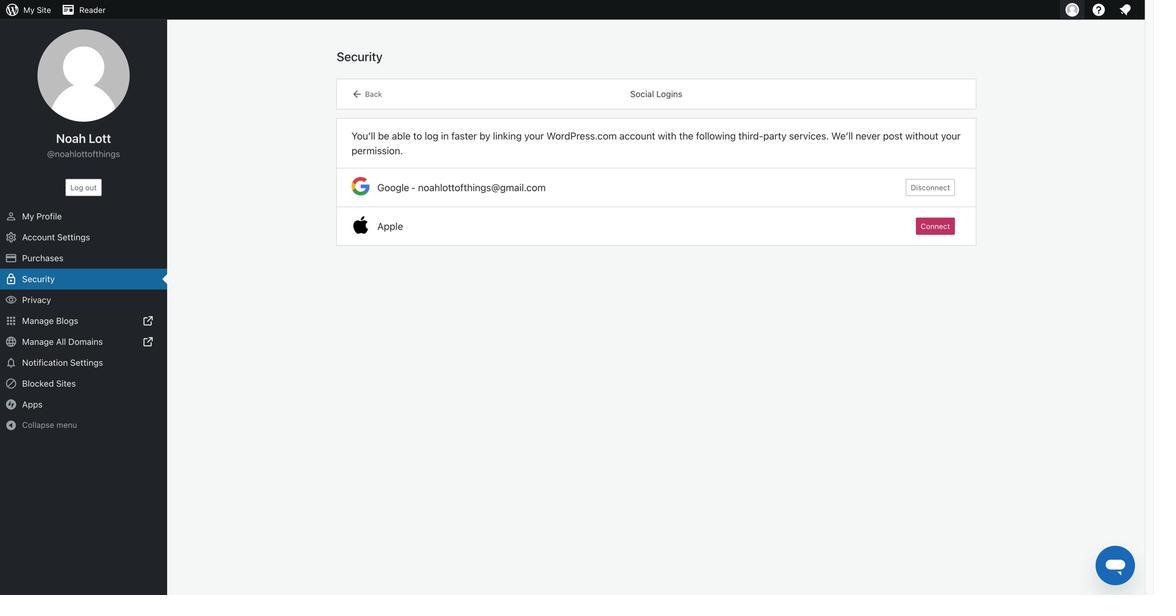 Task type: locate. For each thing, give the bounding box(es) containing it.
disconnect
[[911, 183, 951, 192]]

my
[[23, 5, 35, 14], [22, 211, 34, 221]]

manage up notification
[[22, 337, 54, 347]]

to
[[413, 130, 422, 142]]

noahlottofthings@gmail.com
[[418, 182, 546, 193]]

1 horizontal spatial your
[[942, 130, 961, 142]]

1 manage from the top
[[22, 316, 54, 326]]

security up back link at the top left of page
[[337, 49, 383, 64]]

settings
[[57, 232, 90, 242], [70, 358, 103, 368]]

manage for manage blogs
[[22, 316, 54, 326]]

1 vertical spatial manage
[[22, 337, 54, 347]]

account
[[620, 130, 656, 142]]

my for my site
[[23, 5, 35, 14]]

0 vertical spatial my
[[23, 5, 35, 14]]

security
[[337, 49, 383, 64], [22, 274, 55, 284]]

with
[[658, 130, 677, 142]]

notification settings
[[22, 358, 103, 368]]

my profile
[[22, 211, 62, 221]]

0 vertical spatial security
[[337, 49, 383, 64]]

your right without
[[942, 130, 961, 142]]

1 vertical spatial security
[[22, 274, 55, 284]]

1 vertical spatial my
[[22, 211, 34, 221]]

social logins
[[631, 89, 683, 99]]

credit_card image
[[5, 252, 17, 264]]

manage blogs
[[22, 316, 78, 326]]

my site
[[23, 5, 51, 14]]

never
[[856, 130, 881, 142]]

security up privacy
[[22, 274, 55, 284]]

0 vertical spatial settings
[[57, 232, 90, 242]]

manage all domains
[[22, 337, 103, 347]]

in
[[441, 130, 449, 142]]

1 your from the left
[[525, 130, 544, 142]]

back link
[[352, 86, 382, 102]]

notification settings link
[[0, 352, 167, 373]]

my right person image
[[22, 211, 34, 221]]

domains
[[68, 337, 103, 347]]

2 manage from the top
[[22, 337, 54, 347]]

manage down privacy
[[22, 316, 54, 326]]

blocked sites link
[[0, 373, 167, 394]]

security inside main content
[[337, 49, 383, 64]]

my left site
[[23, 5, 35, 14]]

connect button
[[916, 218, 956, 235]]

reader link
[[56, 0, 111, 20]]

account settings link
[[0, 227, 167, 248]]

we'll
[[832, 130, 854, 142]]

noah lott image
[[38, 30, 130, 122]]

manage your notifications image
[[1119, 2, 1133, 17]]

my profile image
[[1066, 3, 1080, 17]]

google
[[378, 182, 409, 193]]

account settings
[[22, 232, 90, 242]]

out
[[85, 183, 97, 192]]

log out
[[70, 183, 97, 192]]

person image
[[5, 210, 17, 223]]

settings down domains at the left bottom of page
[[70, 358, 103, 368]]

0 horizontal spatial security
[[22, 274, 55, 284]]

back
[[365, 90, 382, 98]]

0 horizontal spatial your
[[525, 130, 544, 142]]

0 vertical spatial manage
[[22, 316, 54, 326]]

all
[[56, 337, 66, 347]]

noahlottofthings
[[55, 149, 120, 159]]

wordpress.com
[[547, 130, 617, 142]]

purchases link
[[0, 248, 167, 269]]

block image
[[5, 378, 17, 390]]

permission.
[[352, 145, 403, 157]]

lock image
[[5, 273, 17, 285]]

apps link
[[0, 394, 167, 415]]

your right linking
[[525, 130, 544, 142]]

blocked sites
[[22, 378, 76, 389]]

blocked
[[22, 378, 54, 389]]

language image
[[5, 336, 17, 348]]

visibility image
[[5, 294, 17, 306]]

settings for account settings
[[57, 232, 90, 242]]

1 vertical spatial settings
[[70, 358, 103, 368]]

your
[[525, 130, 544, 142], [942, 130, 961, 142]]

manage
[[22, 316, 54, 326], [22, 337, 54, 347]]

following
[[697, 130, 736, 142]]

my for my profile
[[22, 211, 34, 221]]

settings down 'my profile' link
[[57, 232, 90, 242]]

manage for manage all domains
[[22, 337, 54, 347]]

my site link
[[0, 0, 56, 20]]

notification
[[22, 358, 68, 368]]

privacy link
[[0, 290, 167, 311]]

you'll
[[352, 130, 376, 142]]

1 horizontal spatial security
[[337, 49, 383, 64]]

collapse menu link
[[0, 415, 167, 435]]



Task type: vqa. For each thing, say whether or not it's contained in the screenshot.
"in"
yes



Task type: describe. For each thing, give the bounding box(es) containing it.
apps image
[[5, 315, 17, 327]]

be
[[378, 130, 390, 142]]

collapse
[[22, 420, 54, 430]]

post
[[884, 130, 903, 142]]

menu
[[56, 420, 77, 430]]

apple
[[378, 220, 403, 232]]

social
[[631, 89, 654, 99]]

@
[[47, 149, 55, 159]]

account
[[22, 232, 55, 242]]

site
[[37, 5, 51, 14]]

2 your from the left
[[942, 130, 961, 142]]

manage blogs link
[[0, 311, 167, 331]]

help image
[[1092, 2, 1107, 17]]

manage all domains link
[[0, 331, 167, 352]]

-
[[411, 182, 416, 193]]

google - noahlottofthings@gmail.com
[[378, 182, 546, 193]]

you'll be able to log in faster by linking your wordpress.com account with the following third-party services. we'll never post without your permission.
[[352, 130, 961, 157]]

security link
[[0, 269, 167, 290]]

settings for notification settings
[[70, 358, 103, 368]]

disconnect button
[[907, 179, 956, 196]]

the
[[680, 130, 694, 142]]

log out button
[[66, 179, 102, 196]]

sites
[[56, 378, 76, 389]]

security main content
[[337, 49, 977, 245]]

logins
[[657, 89, 683, 99]]

log
[[70, 183, 83, 192]]

noah
[[56, 131, 86, 145]]

party
[[764, 130, 787, 142]]

blogs
[[56, 316, 78, 326]]

connect
[[921, 222, 951, 231]]

linking
[[493, 130, 522, 142]]

purchases
[[22, 253, 64, 263]]

reader
[[79, 5, 106, 14]]

able
[[392, 130, 411, 142]]

lott
[[89, 131, 111, 145]]

services.
[[790, 130, 829, 142]]

third-
[[739, 130, 764, 142]]

faster
[[452, 130, 477, 142]]

by
[[480, 130, 491, 142]]

apps
[[22, 399, 43, 410]]

noah lott @ noahlottofthings
[[47, 131, 120, 159]]

collapse menu
[[22, 420, 77, 430]]

log
[[425, 130, 439, 142]]

notifications image
[[5, 357, 17, 369]]

my profile link
[[0, 206, 167, 227]]

privacy
[[22, 295, 51, 305]]

profile
[[36, 211, 62, 221]]

without
[[906, 130, 939, 142]]

settings image
[[5, 231, 17, 244]]



